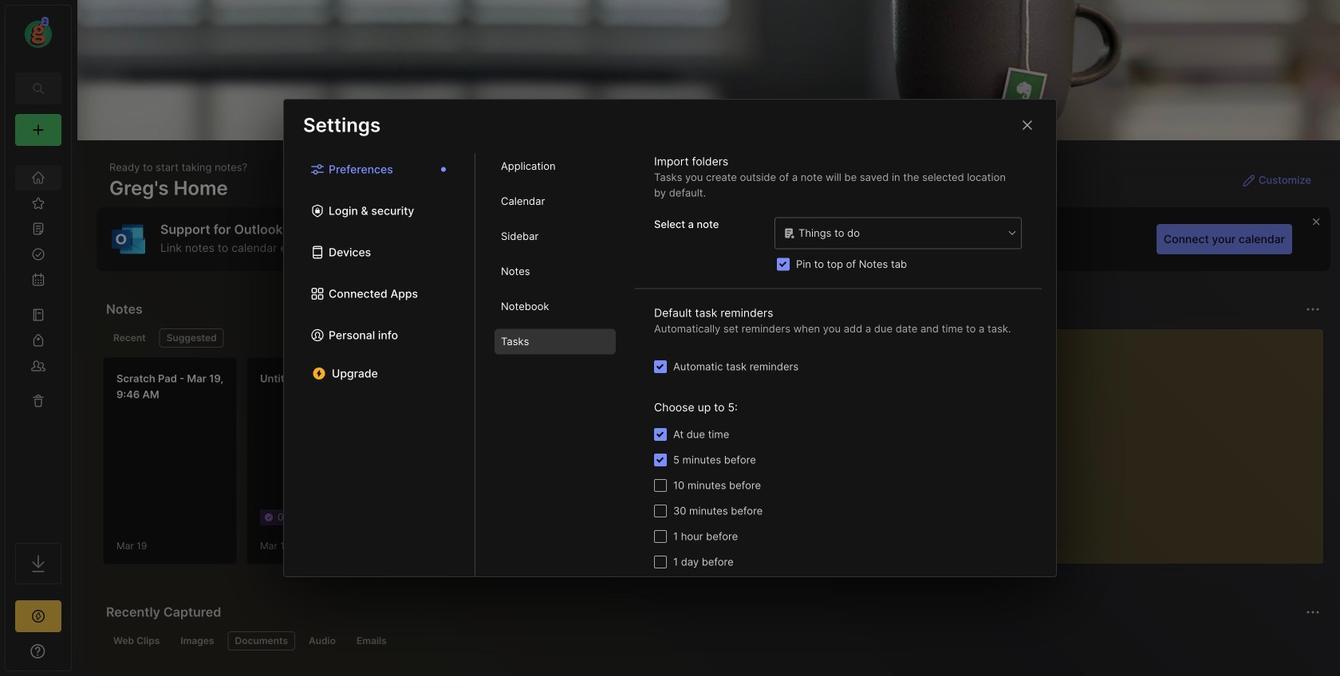 Task type: locate. For each thing, give the bounding box(es) containing it.
tab list
[[284, 154, 476, 577], [476, 154, 635, 577], [106, 329, 905, 348], [106, 632, 1319, 651]]

edit search image
[[29, 79, 48, 98]]

None checkbox
[[777, 258, 790, 271], [655, 361, 667, 374], [655, 480, 667, 492], [655, 531, 667, 544], [655, 556, 667, 569], [777, 258, 790, 271], [655, 361, 667, 374], [655, 480, 667, 492], [655, 531, 667, 544], [655, 556, 667, 569]]

None checkbox
[[655, 429, 667, 441], [655, 454, 667, 467], [655, 505, 667, 518], [655, 429, 667, 441], [655, 454, 667, 467], [655, 505, 667, 518]]

tab
[[495, 154, 616, 179], [495, 189, 616, 214], [495, 224, 616, 249], [495, 259, 616, 285], [495, 294, 616, 320], [106, 329, 153, 348], [159, 329, 224, 348], [495, 329, 616, 355], [106, 632, 167, 651], [173, 632, 221, 651], [228, 632, 295, 651], [302, 632, 343, 651], [350, 632, 394, 651]]

row group
[[103, 358, 1341, 575]]

Default task note field
[[774, 217, 1023, 250]]

tree
[[6, 156, 71, 529]]

close image
[[1018, 116, 1038, 135]]



Task type: describe. For each thing, give the bounding box(es) containing it.
Start writing… text field
[[944, 330, 1323, 552]]

home image
[[30, 170, 46, 186]]

upgrade image
[[29, 607, 48, 627]]

main element
[[0, 0, 77, 677]]

tree inside main element
[[6, 156, 71, 529]]



Task type: vqa. For each thing, say whether or not it's contained in the screenshot.
Edit search icon
yes



